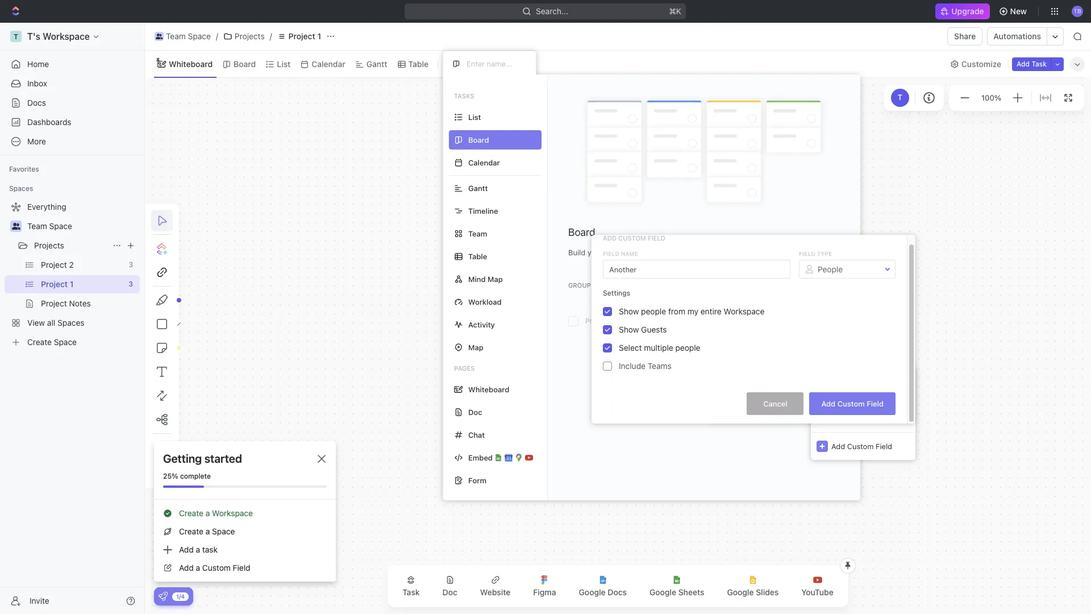 Task type: vqa. For each thing, say whether or not it's contained in the screenshot.
Priority
no



Task type: locate. For each thing, give the bounding box(es) containing it.
1 vertical spatial task
[[403, 587, 420, 597]]

multiple
[[644, 343, 674, 353]]

list down the view
[[468, 112, 481, 121]]

new button
[[995, 2, 1034, 20]]

share
[[955, 31, 976, 41]]

field name
[[603, 250, 638, 257]]

calendar link
[[309, 56, 346, 72]]

task left doc button
[[403, 587, 420, 597]]

home link
[[5, 55, 140, 73]]

a up create a space
[[206, 508, 210, 518]]

0 horizontal spatial list
[[277, 59, 291, 69]]

field down "items"
[[876, 441, 893, 451]]

calendar down 1
[[312, 59, 346, 69]]

0 vertical spatial task
[[1032, 59, 1047, 68]]

add down add a task
[[179, 563, 194, 573]]

include
[[619, 361, 646, 371]]

upgrade link
[[936, 3, 990, 19]]

1 show from the top
[[619, 306, 639, 316]]

0 vertical spatial doc
[[468, 407, 482, 416]]

1 horizontal spatial list
[[468, 112, 481, 121]]

dashboards link
[[5, 113, 140, 131]]

team
[[166, 31, 186, 41], [27, 221, 47, 231], [468, 229, 487, 238]]

field left name
[[603, 250, 620, 257]]

1 vertical spatial add custom field
[[822, 399, 884, 408]]

0 vertical spatial list
[[277, 59, 291, 69]]

1 horizontal spatial whiteboard
[[468, 385, 510, 394]]

1 horizontal spatial workspace
[[724, 306, 765, 316]]

google right figma
[[579, 587, 606, 597]]

1 horizontal spatial map
[[488, 274, 503, 283]]

3 google from the left
[[727, 587, 754, 597]]

show for show people from my entire workspace
[[619, 306, 639, 316]]

1 vertical spatial projects
[[34, 240, 64, 250]]

show up select
[[619, 325, 639, 334]]

0 vertical spatial calendar
[[312, 59, 346, 69]]

0 horizontal spatial task
[[403, 587, 420, 597]]

1/4
[[176, 593, 185, 600]]

0 horizontal spatial whiteboard
[[169, 59, 213, 69]]

people up guests
[[641, 306, 666, 316]]

map right mind
[[488, 274, 503, 283]]

projects link
[[221, 30, 268, 43], [34, 237, 108, 255]]

2 horizontal spatial google
[[727, 587, 754, 597]]

gantt link
[[364, 56, 388, 72]]

1 horizontal spatial calendar
[[468, 158, 500, 167]]

create for create a workspace
[[179, 508, 204, 518]]

gantt
[[367, 59, 388, 69], [468, 183, 488, 192]]

2 vertical spatial space
[[212, 526, 235, 536]]

1 horizontal spatial table
[[468, 252, 487, 261]]

google docs
[[579, 587, 627, 597]]

1 vertical spatial table
[[468, 252, 487, 261]]

1 horizontal spatial team
[[166, 31, 186, 41]]

add custom field
[[603, 234, 666, 242], [822, 399, 884, 408], [832, 441, 893, 451]]

1 vertical spatial map
[[468, 343, 484, 352]]

2 create from the top
[[179, 526, 204, 536]]

1 horizontal spatial people
[[676, 343, 701, 353]]

0 horizontal spatial table
[[409, 59, 429, 69]]

1 vertical spatial list
[[468, 112, 481, 121]]

1 vertical spatial team space link
[[27, 217, 138, 235]]

doc right task button
[[443, 587, 458, 597]]

workspace up create a space
[[212, 508, 253, 518]]

website
[[480, 587, 511, 597]]

space down 'create a workspace'
[[212, 526, 235, 536]]

list down project 1 link
[[277, 59, 291, 69]]

field up enter name... text box
[[648, 234, 666, 242]]

map down activity
[[468, 343, 484, 352]]

custom down "search..." text field
[[838, 399, 865, 408]]

gantt up 'timeline'
[[468, 183, 488, 192]]

0 horizontal spatial team space
[[27, 221, 72, 231]]

Include Teams checkbox
[[603, 362, 612, 371]]

google left sheets
[[650, 587, 677, 597]]

workspace right entire
[[724, 306, 765, 316]]

0 horizontal spatial gantt
[[367, 59, 388, 69]]

tree
[[5, 198, 140, 351]]

1 vertical spatial workspace
[[212, 508, 253, 518]]

create for create a space
[[179, 526, 204, 536]]

task down automations button on the top of the page
[[1032, 59, 1047, 68]]

show right show people from my entire workspace option
[[619, 306, 639, 316]]

google for google sheets
[[650, 587, 677, 597]]

whiteboard left board link
[[169, 59, 213, 69]]

1 horizontal spatial google
[[650, 587, 677, 597]]

custom down no items on the bottom right of page
[[848, 441, 874, 451]]

2 google from the left
[[650, 587, 677, 597]]

youtube button
[[793, 569, 843, 604]]

0 vertical spatial show
[[619, 306, 639, 316]]

0 vertical spatial whiteboard
[[169, 59, 213, 69]]

team space right user group image
[[27, 221, 72, 231]]

a down add a task
[[196, 563, 200, 573]]

0 vertical spatial docs
[[27, 98, 46, 107]]

0 vertical spatial create
[[179, 508, 204, 518]]

1 vertical spatial gantt
[[468, 183, 488, 192]]

0 horizontal spatial board
[[234, 59, 256, 69]]

space up whiteboard link
[[188, 31, 211, 41]]

0 vertical spatial team space link
[[152, 30, 214, 43]]

1 vertical spatial doc
[[443, 587, 458, 597]]

create up add a task
[[179, 526, 204, 536]]

doc inside button
[[443, 587, 458, 597]]

Enter name... field
[[466, 59, 527, 69]]

a for custom
[[196, 563, 200, 573]]

0 horizontal spatial docs
[[27, 98, 46, 107]]

create
[[179, 508, 204, 518], [179, 526, 204, 536]]

add custom field up name
[[603, 234, 666, 242]]

0 horizontal spatial team space link
[[27, 217, 138, 235]]

table right gantt "link"
[[409, 59, 429, 69]]

0 horizontal spatial projects link
[[34, 237, 108, 255]]

2 show from the top
[[619, 325, 639, 334]]

1 vertical spatial board
[[569, 226, 596, 238]]

whiteboard up chat
[[468, 385, 510, 394]]

people right multiple on the bottom right
[[676, 343, 701, 353]]

1 create from the top
[[179, 508, 204, 518]]

add a task
[[179, 545, 218, 554]]

board left the list link
[[234, 59, 256, 69]]

0 vertical spatial table
[[409, 59, 429, 69]]

team right user group image
[[27, 221, 47, 231]]

status button
[[716, 307, 811, 325]]

2 vertical spatial add custom field
[[832, 441, 893, 451]]

board up group
[[569, 226, 596, 238]]

board link
[[231, 56, 256, 72]]

0 horizontal spatial team
[[27, 221, 47, 231]]

space right user group image
[[49, 221, 72, 231]]

a left task
[[196, 545, 200, 554]]

sidebar navigation
[[0, 23, 145, 614]]

field left "type"
[[799, 250, 816, 257]]

project
[[289, 31, 315, 41]]

a up task
[[206, 526, 210, 536]]

0 horizontal spatial workspace
[[212, 508, 253, 518]]

from
[[669, 306, 686, 316]]

team right user group icon
[[166, 31, 186, 41]]

0 horizontal spatial google
[[579, 587, 606, 597]]

custom inside button
[[838, 399, 865, 408]]

google sheets
[[650, 587, 705, 597]]

user group image
[[12, 223, 20, 230]]

add down automations button on the top of the page
[[1017, 59, 1030, 68]]

0 horizontal spatial people
[[641, 306, 666, 316]]

field
[[648, 234, 666, 242], [603, 250, 620, 257], [799, 250, 816, 257], [867, 399, 884, 408], [765, 402, 782, 412], [876, 441, 893, 451], [233, 563, 250, 573]]

board
[[593, 281, 615, 289]]

calendar up 'timeline'
[[468, 158, 500, 167]]

100% button
[[980, 91, 1004, 104]]

add custom field down "search..." text field
[[822, 399, 884, 408]]

1 horizontal spatial docs
[[608, 587, 627, 597]]

whiteboard
[[169, 59, 213, 69], [468, 385, 510, 394]]

add left no
[[822, 399, 836, 408]]

list
[[277, 59, 291, 69], [468, 112, 481, 121]]

task inside 'button'
[[1032, 59, 1047, 68]]

0 horizontal spatial doc
[[443, 587, 458, 597]]

workload
[[468, 297, 502, 306]]

0 vertical spatial workspace
[[724, 306, 765, 316]]

view
[[458, 59, 476, 69]]

team space up whiteboard link
[[166, 31, 211, 41]]

1 horizontal spatial task
[[1032, 59, 1047, 68]]

doc
[[468, 407, 482, 416], [443, 587, 458, 597]]

team down 'timeline'
[[468, 229, 487, 238]]

people
[[641, 306, 666, 316], [676, 343, 701, 353]]

user group image
[[156, 34, 163, 39]]

1 vertical spatial team space
[[27, 221, 72, 231]]

1 horizontal spatial projects link
[[221, 30, 268, 43]]

form
[[468, 476, 487, 485]]

project 1 link
[[274, 30, 324, 43]]

add custom field button
[[810, 392, 896, 415]]

projects
[[235, 31, 265, 41], [34, 240, 64, 250]]

select multiple people
[[619, 343, 701, 353]]

a for space
[[206, 526, 210, 536]]

field down due date button
[[765, 402, 782, 412]]

show for show guests
[[619, 325, 639, 334]]

map
[[488, 274, 503, 283], [468, 343, 484, 352]]

1 horizontal spatial space
[[188, 31, 211, 41]]

doc up chat
[[468, 407, 482, 416]]

onboarding checklist button element
[[159, 592, 168, 601]]

custom up name
[[619, 234, 646, 242]]

mind
[[468, 274, 486, 283]]

calendar
[[312, 59, 346, 69], [468, 158, 500, 167]]

table link
[[406, 56, 429, 72]]

1 vertical spatial show
[[619, 325, 639, 334]]

add left task
[[179, 545, 194, 554]]

create up create a space
[[179, 508, 204, 518]]

field down create a space
[[233, 563, 250, 573]]

table
[[409, 59, 429, 69], [468, 252, 487, 261]]

field right no
[[867, 399, 884, 408]]

0 horizontal spatial projects
[[34, 240, 64, 250]]

1 horizontal spatial /
[[270, 31, 272, 41]]

0 horizontal spatial /
[[216, 31, 218, 41]]

1 horizontal spatial doc
[[468, 407, 482, 416]]

google left slides at right bottom
[[727, 587, 754, 597]]

1
[[318, 31, 321, 41]]

team inside "sidebar" navigation
[[27, 221, 47, 231]]

getting
[[163, 452, 202, 465]]

1 vertical spatial create
[[179, 526, 204, 536]]

0 vertical spatial gantt
[[367, 59, 388, 69]]

team space link
[[152, 30, 214, 43], [27, 217, 138, 235]]

tree inside "sidebar" navigation
[[5, 198, 140, 351]]

inbox link
[[5, 74, 140, 93]]

Select multiple people checkbox
[[603, 343, 612, 353]]

spaces
[[9, 184, 33, 193]]

2 horizontal spatial space
[[212, 526, 235, 536]]

table up mind
[[468, 252, 487, 261]]

google
[[579, 587, 606, 597], [650, 587, 677, 597], [727, 587, 754, 597]]

1 vertical spatial docs
[[608, 587, 627, 597]]

add custom field button
[[811, 432, 916, 460]]

gantt left table link
[[367, 59, 388, 69]]

complete
[[180, 472, 211, 480]]

entire
[[701, 306, 722, 316]]

0 vertical spatial team space
[[166, 31, 211, 41]]

1 vertical spatial people
[[676, 343, 701, 353]]

google inside 'button'
[[650, 587, 677, 597]]

due date
[[734, 384, 767, 393]]

1 horizontal spatial projects
[[235, 31, 265, 41]]

add custom field down no items on the bottom right of page
[[832, 441, 893, 451]]

add down add custom field button
[[832, 441, 846, 451]]

task
[[1032, 59, 1047, 68], [403, 587, 420, 597]]

1 vertical spatial space
[[49, 221, 72, 231]]

1 google from the left
[[579, 587, 606, 597]]

tree containing team space
[[5, 198, 140, 351]]

projects inside tree
[[34, 240, 64, 250]]

add inside 'button'
[[1017, 59, 1030, 68]]

by:
[[617, 281, 627, 289]]

0 horizontal spatial space
[[49, 221, 72, 231]]

space
[[188, 31, 211, 41], [49, 221, 72, 231], [212, 526, 235, 536]]

0 vertical spatial projects link
[[221, 30, 268, 43]]



Task type: describe. For each thing, give the bounding box(es) containing it.
add task
[[1017, 59, 1047, 68]]

docs inside button
[[608, 587, 627, 597]]

0 horizontal spatial calendar
[[312, 59, 346, 69]]

create a workspace
[[179, 508, 253, 518]]

type
[[817, 250, 832, 257]]

task button
[[394, 569, 429, 604]]

25%
[[163, 472, 178, 480]]

close image
[[318, 455, 326, 463]]

favorites
[[9, 165, 39, 173]]

t
[[898, 93, 903, 102]]

a for task
[[196, 545, 200, 554]]

settings
[[603, 289, 631, 297]]

favorites button
[[5, 163, 44, 176]]

docs link
[[5, 94, 140, 112]]

view button
[[443, 51, 480, 77]]

add inside dropdown button
[[832, 441, 846, 451]]

1 vertical spatial projects link
[[34, 237, 108, 255]]

started
[[205, 452, 242, 465]]

due
[[734, 384, 749, 393]]

no items
[[849, 408, 879, 417]]

dashboards
[[27, 117, 71, 127]]

google for google docs
[[579, 587, 606, 597]]

0 vertical spatial people
[[641, 306, 666, 316]]

people button
[[800, 260, 895, 279]]

chat
[[468, 430, 485, 439]]

name
[[621, 250, 638, 257]]

field type
[[799, 250, 832, 257]]

add custom field inside button
[[822, 399, 884, 408]]

doc button
[[434, 569, 467, 604]]

list link
[[275, 56, 291, 72]]

0 vertical spatial add custom field
[[603, 234, 666, 242]]

docs inside "link"
[[27, 98, 46, 107]]

2 / from the left
[[270, 31, 272, 41]]

0 vertical spatial map
[[488, 274, 503, 283]]

figma button
[[524, 569, 565, 604]]

people
[[818, 264, 843, 274]]

100%
[[982, 93, 1002, 102]]

add custom field inside dropdown button
[[832, 441, 893, 451]]

automations
[[994, 31, 1042, 41]]

a for workspace
[[206, 508, 210, 518]]

teams
[[648, 361, 672, 371]]

google for google slides
[[727, 587, 754, 597]]

sheets
[[679, 587, 705, 597]]

google sheets button
[[641, 569, 714, 604]]

google slides button
[[718, 569, 788, 604]]

website button
[[471, 569, 520, 604]]

figma
[[534, 587, 556, 597]]

no
[[849, 408, 858, 417]]

upgrade
[[952, 6, 985, 16]]

task
[[202, 545, 218, 554]]

due date button
[[716, 380, 811, 398]]

1 / from the left
[[216, 31, 218, 41]]

getting started
[[163, 452, 242, 465]]

embed
[[468, 453, 493, 462]]

Enter name... text field
[[603, 260, 791, 279]]

search...
[[536, 6, 569, 16]]

custom field button
[[716, 398, 811, 416]]

show people from my entire workspace
[[619, 306, 765, 316]]

⌘k
[[670, 6, 682, 16]]

Show Guests checkbox
[[603, 325, 612, 334]]

customize
[[962, 59, 1002, 69]]

space inside tree
[[49, 221, 72, 231]]

guests
[[641, 325, 667, 334]]

add inside button
[[822, 399, 836, 408]]

1 horizontal spatial team space
[[166, 31, 211, 41]]

custom field
[[734, 402, 782, 412]]

1 horizontal spatial team space link
[[152, 30, 214, 43]]

invite
[[30, 596, 49, 605]]

group
[[569, 281, 591, 289]]

cancel button
[[747, 392, 804, 415]]

google docs button
[[570, 569, 636, 604]]

status
[[734, 311, 758, 321]]

activity
[[468, 320, 495, 329]]

include teams
[[619, 361, 672, 371]]

0 horizontal spatial map
[[468, 343, 484, 352]]

inbox
[[27, 78, 47, 88]]

onboarding checklist button image
[[159, 592, 168, 601]]

2 horizontal spatial team
[[468, 229, 487, 238]]

view button
[[443, 56, 480, 72]]

add up field name
[[603, 234, 617, 242]]

Show people from my entire Workspace checkbox
[[603, 307, 612, 316]]

my
[[688, 306, 699, 316]]

0 vertical spatial board
[[234, 59, 256, 69]]

mind map
[[468, 274, 503, 283]]

25% complete
[[163, 472, 211, 480]]

slides
[[756, 587, 779, 597]]

create a space
[[179, 526, 235, 536]]

1 vertical spatial whiteboard
[[468, 385, 510, 394]]

select
[[619, 343, 642, 353]]

date
[[751, 384, 767, 393]]

add a custom field
[[179, 563, 250, 573]]

1 horizontal spatial gantt
[[468, 183, 488, 192]]

gantt inside "link"
[[367, 59, 388, 69]]

group board by:
[[569, 281, 627, 289]]

0 vertical spatial space
[[188, 31, 211, 41]]

team space link inside tree
[[27, 217, 138, 235]]

timeline
[[468, 206, 498, 215]]

task inside button
[[403, 587, 420, 597]]

automations button
[[988, 28, 1047, 45]]

custom down the due date
[[734, 402, 762, 412]]

show guests
[[619, 325, 667, 334]]

new
[[1011, 6, 1027, 16]]

youtube
[[802, 587, 834, 597]]

1 horizontal spatial board
[[569, 226, 596, 238]]

0 vertical spatial projects
[[235, 31, 265, 41]]

add task button
[[1013, 57, 1052, 71]]

field inside button
[[867, 399, 884, 408]]

1 vertical spatial calendar
[[468, 158, 500, 167]]

google slides
[[727, 587, 779, 597]]

custom down task
[[202, 563, 231, 573]]

customize button
[[947, 56, 1005, 72]]

Search... text field
[[834, 371, 910, 388]]

team space inside "sidebar" navigation
[[27, 221, 72, 231]]



